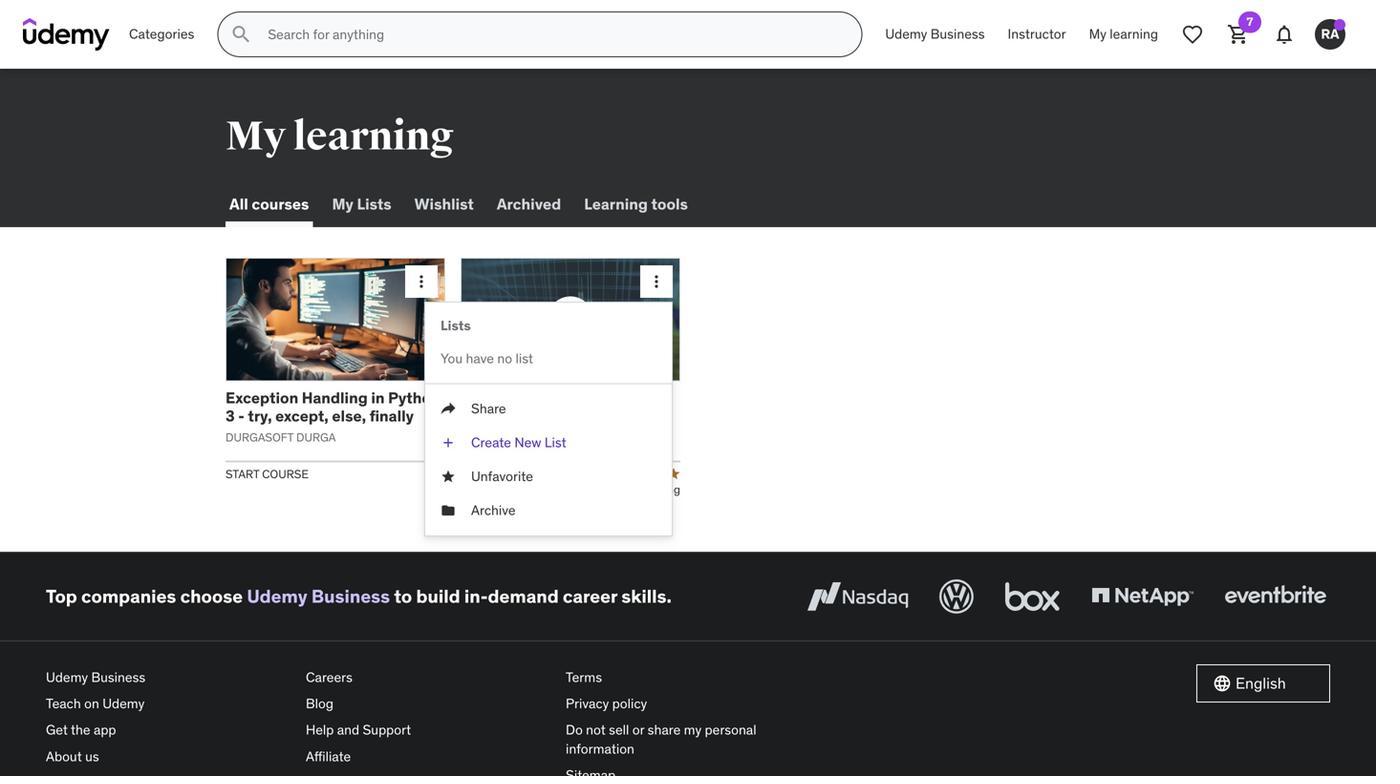 Task type: describe. For each thing, give the bounding box(es) containing it.
0 horizontal spatial learning
[[293, 112, 454, 162]]

you have no list
[[441, 350, 533, 367]]

exception handling in python 3 - try, except, else, finally durgasoft durga
[[226, 388, 440, 445]]

my for my learning link at the right of the page
[[1089, 26, 1107, 43]]

xsmall image for share
[[441, 400, 456, 419]]

1 vertical spatial my learning
[[226, 112, 454, 162]]

terms link
[[566, 665, 810, 691]]

learning tools
[[584, 194, 688, 214]]

durga
[[296, 430, 336, 445]]

courses
[[252, 194, 309, 214]]

careers link
[[306, 665, 550, 691]]

affiliate link
[[306, 744, 550, 771]]

all courses
[[229, 194, 309, 214]]

all courses link
[[226, 182, 313, 227]]

exception handling in python 3 - try, except, else, finally link
[[226, 388, 440, 426]]

blog link
[[306, 691, 550, 718]]

wishlist link
[[411, 182, 478, 227]]

my learning inside my learning link
[[1089, 26, 1158, 43]]

create new list button
[[425, 426, 672, 460]]

ra
[[1321, 25, 1339, 43]]

the
[[71, 722, 90, 739]]

help
[[306, 722, 334, 739]]

for
[[632, 388, 653, 408]]

choose
[[180, 585, 243, 608]]

build
[[416, 585, 460, 608]]

blog
[[306, 696, 333, 713]]

share button
[[425, 392, 672, 426]]

information
[[566, 741, 634, 758]]

instructor
[[1008, 26, 1066, 43]]

stock
[[461, 388, 503, 408]]

instructor link
[[996, 11, 1078, 57]]

do
[[566, 722, 583, 739]]

small image
[[1213, 675, 1232, 694]]

2 course options image from the left
[[647, 272, 666, 291]]

careers blog help and support affiliate
[[306, 669, 411, 766]]

you have alerts image
[[1334, 19, 1346, 31]]

start
[[226, 467, 259, 482]]

your rating
[[625, 483, 680, 497]]

help and support link
[[306, 718, 550, 744]]

personal
[[705, 722, 756, 739]]

app
[[94, 722, 116, 739]]

new
[[514, 434, 541, 452]]

on
[[84, 696, 99, 713]]

my learning link
[[1078, 11, 1170, 57]]

my lists link
[[328, 182, 395, 227]]

english button
[[1196, 665, 1330, 703]]

archive button
[[425, 494, 672, 528]]

stock market investing for beginners link
[[461, 388, 653, 426]]

us
[[85, 749, 99, 766]]

get
[[46, 722, 68, 739]]

categories button
[[118, 11, 206, 57]]

eventbrite image
[[1220, 576, 1330, 618]]

archive
[[471, 502, 516, 520]]

top
[[46, 585, 77, 608]]

udemy image
[[23, 18, 110, 51]]

business for udemy business teach on udemy get the app about us
[[91, 669, 145, 687]]

submit search image
[[230, 23, 253, 46]]

xsmall image for unfavorite
[[441, 468, 456, 487]]

create
[[471, 434, 511, 452]]

share
[[648, 722, 681, 739]]

in
[[371, 388, 385, 408]]

all
[[229, 194, 248, 214]]

complete
[[487, 467, 535, 482]]

ra link
[[1307, 11, 1353, 57]]

share
[[471, 400, 506, 418]]

-
[[238, 407, 244, 426]]

netapp image
[[1087, 576, 1197, 618]]

learning
[[584, 194, 648, 214]]

course
[[262, 467, 309, 482]]

sell
[[609, 722, 629, 739]]

teach
[[46, 696, 81, 713]]

and
[[337, 722, 359, 739]]

wishlist
[[414, 194, 474, 214]]



Task type: vqa. For each thing, say whether or not it's contained in the screenshot.
Terms Privacy policy Do not sell or share my personal information
yes



Task type: locate. For each thing, give the bounding box(es) containing it.
xsmall image left the john at the left
[[441, 434, 456, 453]]

2 horizontal spatial business
[[931, 26, 985, 43]]

except,
[[275, 407, 329, 426]]

your rating button
[[614, 467, 680, 498]]

2 vertical spatial udemy business link
[[46, 665, 291, 691]]

unfavorite button
[[425, 460, 672, 494]]

0 horizontal spatial course options image
[[412, 272, 431, 291]]

udemy business teach on udemy get the app about us
[[46, 669, 145, 766]]

0 vertical spatial my
[[1089, 26, 1107, 43]]

udemy
[[885, 26, 927, 43], [247, 585, 307, 608], [46, 669, 88, 687], [102, 696, 145, 713]]

course options image down tools
[[647, 272, 666, 291]]

course options image down the wishlist link
[[412, 272, 431, 291]]

not
[[586, 722, 606, 739]]

unfavorite
[[471, 468, 533, 486]]

tools
[[651, 194, 688, 214]]

xsmall image for create new list
[[441, 434, 456, 453]]

0 vertical spatial my learning
[[1089, 26, 1158, 43]]

affiliate
[[306, 749, 351, 766]]

no
[[497, 350, 512, 367]]

careers
[[306, 669, 353, 687]]

0 vertical spatial xsmall image
[[441, 400, 456, 419]]

english
[[1236, 674, 1286, 694]]

business inside udemy business teach on udemy get the app about us
[[91, 669, 145, 687]]

1 horizontal spatial lists
[[441, 317, 471, 334]]

start course
[[226, 467, 309, 482]]

0 vertical spatial learning
[[1110, 26, 1158, 43]]

1 vertical spatial lists
[[441, 317, 471, 334]]

in-
[[464, 585, 488, 608]]

terms
[[566, 669, 602, 687]]

business left instructor
[[931, 26, 985, 43]]

xsmall image
[[441, 400, 456, 419], [441, 434, 456, 453], [441, 468, 456, 487]]

1 xsmall image from the top
[[441, 400, 456, 419]]

1 course options image from the left
[[412, 272, 431, 291]]

privacy policy link
[[566, 691, 810, 718]]

my right instructor
[[1089, 26, 1107, 43]]

you have no list button
[[425, 342, 672, 376]]

1 vertical spatial learning
[[293, 112, 454, 162]]

3 xsmall image from the top
[[441, 468, 456, 487]]

udemy business
[[885, 26, 985, 43]]

xsmall image
[[441, 502, 456, 521]]

learning left wishlist icon
[[1110, 26, 1158, 43]]

create new list
[[471, 434, 566, 452]]

terms privacy policy do not sell or share my personal information
[[566, 669, 756, 758]]

your
[[625, 483, 648, 497]]

list
[[545, 434, 566, 452]]

shopping cart with 7 items image
[[1227, 23, 1250, 46]]

lists
[[357, 194, 391, 214], [441, 317, 471, 334]]

about
[[46, 749, 82, 766]]

business up on
[[91, 669, 145, 687]]

7 link
[[1216, 11, 1261, 57]]

xsmall image inside unfavorite button
[[441, 468, 456, 487]]

1 vertical spatial business
[[311, 585, 390, 608]]

1 horizontal spatial my
[[332, 194, 353, 214]]

0 horizontal spatial business
[[91, 669, 145, 687]]

2 vertical spatial xsmall image
[[441, 468, 456, 487]]

privacy
[[566, 696, 609, 713]]

7
[[1247, 14, 1253, 29]]

finally
[[370, 407, 414, 426]]

about us link
[[46, 744, 291, 771]]

notifications image
[[1273, 23, 1296, 46]]

0 horizontal spatial lists
[[357, 194, 391, 214]]

exception
[[226, 388, 298, 408]]

my right courses
[[332, 194, 353, 214]]

nasdaq image
[[803, 576, 913, 618]]

xsmall image inside share button
[[441, 400, 456, 419]]

volkswagen image
[[936, 576, 978, 618]]

business
[[931, 26, 985, 43], [311, 585, 390, 608], [91, 669, 145, 687]]

25% complete
[[461, 467, 535, 482]]

2 vertical spatial business
[[91, 669, 145, 687]]

1 horizontal spatial learning
[[1110, 26, 1158, 43]]

teach on udemy link
[[46, 691, 291, 718]]

you
[[441, 350, 463, 367]]

1 horizontal spatial course options image
[[647, 272, 666, 291]]

list
[[516, 350, 533, 367]]

lists left wishlist
[[357, 194, 391, 214]]

xsmall image inside create new list button
[[441, 434, 456, 453]]

john
[[461, 430, 484, 445]]

ducas
[[487, 430, 519, 445]]

rating
[[650, 483, 680, 497]]

25%
[[461, 467, 485, 482]]

xsmall image left 25%
[[441, 468, 456, 487]]

0 horizontal spatial my learning
[[226, 112, 454, 162]]

python
[[388, 388, 440, 408]]

1 vertical spatial xsmall image
[[441, 434, 456, 453]]

2 vertical spatial my
[[332, 194, 353, 214]]

0 vertical spatial udemy business link
[[874, 11, 996, 57]]

wishlist image
[[1181, 23, 1204, 46]]

lists up the you
[[441, 317, 471, 334]]

archived link
[[493, 182, 565, 227]]

1 vertical spatial my
[[226, 112, 286, 162]]

demand
[[488, 585, 559, 608]]

my learning
[[1089, 26, 1158, 43], [226, 112, 454, 162]]

1 horizontal spatial business
[[311, 585, 390, 608]]

my
[[684, 722, 702, 739]]

0 vertical spatial business
[[931, 26, 985, 43]]

3
[[226, 407, 235, 426]]

career
[[563, 585, 617, 608]]

skills.
[[621, 585, 672, 608]]

durgasoft
[[226, 430, 293, 445]]

2 horizontal spatial my
[[1089, 26, 1107, 43]]

xsmall image left stock
[[441, 400, 456, 419]]

1 vertical spatial udemy business link
[[247, 585, 390, 608]]

archived
[[497, 194, 561, 214]]

handling
[[302, 388, 368, 408]]

else,
[[332, 407, 366, 426]]

get the app link
[[46, 718, 291, 744]]

my for my lists link
[[332, 194, 353, 214]]

market
[[507, 388, 558, 408]]

box image
[[1001, 576, 1065, 618]]

learning up my lists
[[293, 112, 454, 162]]

do not sell or share my personal information button
[[566, 718, 810, 763]]

companies
[[81, 585, 176, 608]]

my up all courses
[[226, 112, 286, 162]]

my learning left wishlist icon
[[1089, 26, 1158, 43]]

policy
[[612, 696, 647, 713]]

my
[[1089, 26, 1107, 43], [226, 112, 286, 162], [332, 194, 353, 214]]

learning tools link
[[580, 182, 692, 227]]

try,
[[248, 407, 272, 426]]

support
[[363, 722, 411, 739]]

my learning up my lists
[[226, 112, 454, 162]]

Search for anything text field
[[264, 18, 838, 51]]

my lists
[[332, 194, 391, 214]]

1 horizontal spatial my learning
[[1089, 26, 1158, 43]]

top companies choose udemy business to build in-demand career skills.
[[46, 585, 672, 608]]

2 xsmall image from the top
[[441, 434, 456, 453]]

categories
[[129, 26, 194, 43]]

0 horizontal spatial my
[[226, 112, 286, 162]]

0 vertical spatial lists
[[357, 194, 391, 214]]

business for udemy business
[[931, 26, 985, 43]]

business left to
[[311, 585, 390, 608]]

course options image
[[412, 272, 431, 291], [647, 272, 666, 291]]



